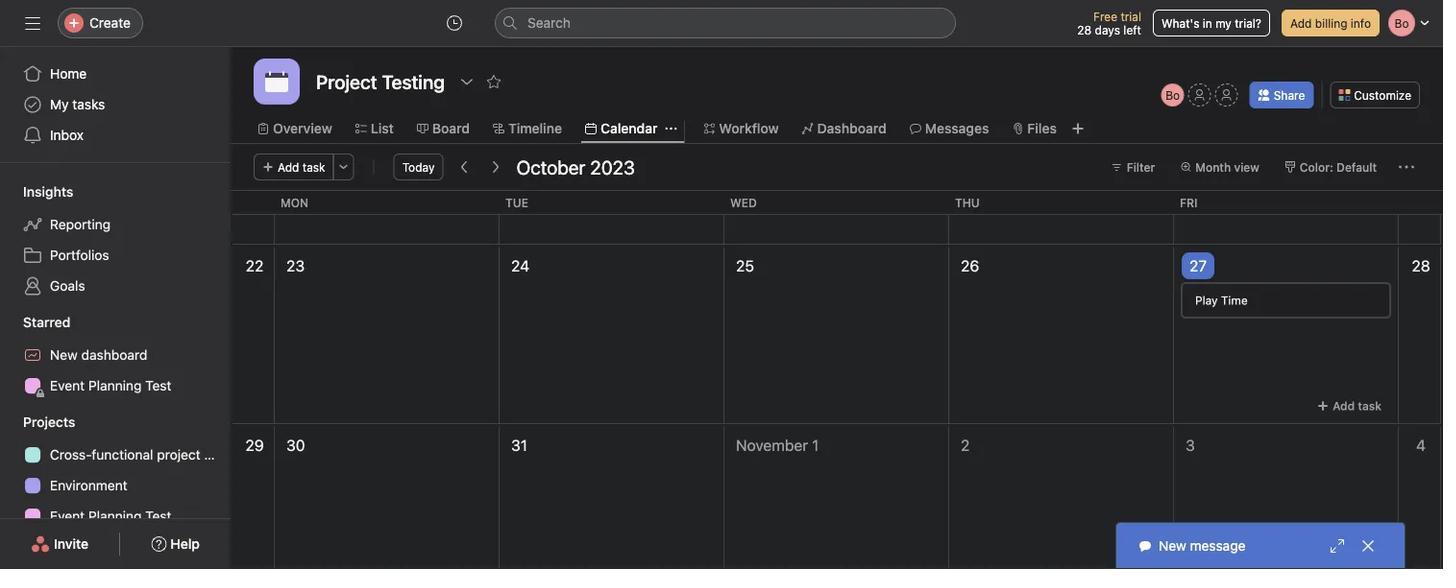 Task type: vqa. For each thing, say whether or not it's contained in the screenshot.
Completed checkbox to the bottom
no



Task type: locate. For each thing, give the bounding box(es) containing it.
test down "new dashboard" link
[[145, 378, 172, 394]]

add task button
[[254, 154, 334, 181], [1309, 393, 1391, 420]]

wed
[[730, 196, 757, 210]]

more actions image
[[1399, 160, 1415, 175], [338, 161, 350, 173]]

my
[[50, 97, 69, 112]]

1 horizontal spatial add task button
[[1309, 393, 1391, 420]]

view
[[1235, 161, 1260, 174]]

calendar image
[[265, 70, 288, 93]]

1 planning from the top
[[88, 378, 142, 394]]

1 horizontal spatial task
[[1358, 400, 1382, 413]]

planning inside starred element
[[88, 378, 142, 394]]

2 planning from the top
[[88, 509, 142, 525]]

planning
[[88, 378, 142, 394], [88, 509, 142, 525]]

trial
[[1121, 10, 1142, 23]]

event planning test link down environment
[[12, 502, 219, 532]]

help
[[170, 537, 200, 553]]

default
[[1337, 161, 1377, 174]]

0 horizontal spatial add task button
[[254, 154, 334, 181]]

2 horizontal spatial add
[[1333, 400, 1355, 413]]

what's in my trial? button
[[1153, 10, 1271, 37]]

None text field
[[311, 64, 450, 99]]

color: default button
[[1276, 154, 1386, 181]]

0 vertical spatial event planning test link
[[12, 371, 219, 402]]

insights button
[[0, 183, 73, 202]]

add billing info button
[[1282, 10, 1380, 37]]

28 inside free trial 28 days left
[[1078, 23, 1092, 37]]

home link
[[12, 59, 219, 89]]

event planning test inside starred element
[[50, 378, 172, 394]]

workflow link
[[704, 118, 779, 139]]

workflow
[[719, 121, 779, 136]]

24
[[511, 257, 530, 275]]

0 vertical spatial event
[[50, 378, 85, 394]]

1 vertical spatial 28
[[1412, 257, 1431, 275]]

project
[[157, 447, 201, 463]]

event planning test inside projects element
[[50, 509, 172, 525]]

calendar
[[601, 121, 658, 136]]

test for 2nd event planning test link from the bottom of the page
[[145, 378, 172, 394]]

starred element
[[0, 306, 231, 406]]

add tab image
[[1071, 121, 1086, 136]]

26
[[961, 257, 980, 275]]

event up invite
[[50, 509, 85, 525]]

search button
[[495, 8, 956, 38]]

1 test from the top
[[145, 378, 172, 394]]

insights element
[[0, 175, 231, 306]]

1 vertical spatial test
[[145, 509, 172, 525]]

test inside starred element
[[145, 378, 172, 394]]

0 vertical spatial planning
[[88, 378, 142, 394]]

0 vertical spatial 28
[[1078, 23, 1092, 37]]

event down new
[[50, 378, 85, 394]]

october 2023
[[517, 156, 635, 178]]

test inside projects element
[[145, 509, 172, 525]]

event planning test down environment link in the bottom left of the page
[[50, 509, 172, 525]]

1 vertical spatial event
[[50, 509, 85, 525]]

planning down "new dashboard" link
[[88, 378, 142, 394]]

november 1
[[736, 437, 819, 455]]

messages link
[[910, 118, 989, 139]]

event inside starred element
[[50, 378, 85, 394]]

0 horizontal spatial 28
[[1078, 23, 1092, 37]]

thu
[[955, 196, 980, 210]]

previous month image
[[457, 160, 472, 175]]

planning down environment link in the bottom left of the page
[[88, 509, 142, 525]]

add
[[1291, 16, 1312, 30], [278, 161, 299, 174], [1333, 400, 1355, 413]]

bo
[[1166, 88, 1180, 102]]

2 event planning test from the top
[[50, 509, 172, 525]]

help button
[[139, 528, 212, 562]]

1 vertical spatial add task button
[[1309, 393, 1391, 420]]

28
[[1078, 23, 1092, 37], [1412, 257, 1431, 275]]

history image
[[447, 15, 462, 31]]

reporting link
[[12, 210, 219, 240]]

1 horizontal spatial more actions image
[[1399, 160, 1415, 175]]

0 horizontal spatial add task
[[278, 161, 325, 174]]

month
[[1196, 161, 1231, 174]]

tab actions image
[[666, 123, 677, 135]]

messages
[[925, 121, 989, 136]]

1 horizontal spatial add task
[[1333, 400, 1382, 413]]

next month image
[[488, 160, 503, 175]]

planning for 2nd event planning test link from the bottom of the page
[[88, 378, 142, 394]]

0 horizontal spatial task
[[303, 161, 325, 174]]

event planning test link
[[12, 371, 219, 402], [12, 502, 219, 532]]

cross-functional project plan link
[[12, 440, 231, 471]]

1
[[812, 437, 819, 455]]

event planning test for 2nd event planning test link from the bottom of the page
[[50, 378, 172, 394]]

event planning test link down 'dashboard'
[[12, 371, 219, 402]]

board
[[432, 121, 470, 136]]

tue
[[506, 196, 529, 210]]

1 vertical spatial planning
[[88, 509, 142, 525]]

add billing info
[[1291, 16, 1372, 30]]

30
[[286, 437, 305, 455]]

2 event from the top
[[50, 509, 85, 525]]

0 vertical spatial add
[[1291, 16, 1312, 30]]

dashboard link
[[802, 118, 887, 139]]

0 vertical spatial test
[[145, 378, 172, 394]]

dashboard
[[818, 121, 887, 136]]

0 horizontal spatial add
[[278, 161, 299, 174]]

event inside projects element
[[50, 509, 85, 525]]

2 event planning test link from the top
[[12, 502, 219, 532]]

1 event planning test from the top
[[50, 378, 172, 394]]

planning inside projects element
[[88, 509, 142, 525]]

0 vertical spatial event planning test
[[50, 378, 172, 394]]

tasks
[[72, 97, 105, 112]]

projects button
[[0, 413, 75, 433]]

starred
[[23, 315, 71, 331]]

1 vertical spatial event planning test
[[50, 509, 172, 525]]

1 vertical spatial add task
[[1333, 400, 1382, 413]]

days
[[1095, 23, 1121, 37]]

goals
[[50, 278, 85, 294]]

event planning test
[[50, 378, 172, 394], [50, 509, 172, 525]]

create
[[89, 15, 131, 31]]

task
[[303, 161, 325, 174], [1358, 400, 1382, 413]]

share
[[1274, 88, 1305, 102]]

show options image
[[459, 74, 475, 89]]

functional
[[92, 447, 153, 463]]

what's in my trial?
[[1162, 16, 1262, 30]]

projects
[[23, 415, 75, 431]]

global element
[[0, 47, 231, 162]]

1 vertical spatial event planning test link
[[12, 502, 219, 532]]

None text field
[[1196, 292, 1377, 309]]

1 event from the top
[[50, 378, 85, 394]]

files
[[1028, 121, 1057, 136]]

2 test from the top
[[145, 509, 172, 525]]

event for 2nd event planning test link from the bottom of the page
[[50, 378, 85, 394]]

timeline
[[508, 121, 562, 136]]

filter button
[[1103, 154, 1164, 181]]

0 vertical spatial add task button
[[254, 154, 334, 181]]

event planning test down "new dashboard" link
[[50, 378, 172, 394]]

close image
[[1361, 539, 1376, 555]]

october
[[517, 156, 586, 178]]

1 horizontal spatial add
[[1291, 16, 1312, 30]]

2 vertical spatial add
[[1333, 400, 1355, 413]]

bo button
[[1162, 84, 1185, 107]]

0 vertical spatial add task
[[278, 161, 325, 174]]

test up help dropdown button
[[145, 509, 172, 525]]

color:
[[1300, 161, 1334, 174]]

portfolios
[[50, 247, 109, 263]]

list
[[371, 121, 394, 136]]



Task type: describe. For each thing, give the bounding box(es) containing it.
plan
[[204, 447, 231, 463]]

dashboard
[[81, 347, 147, 363]]

filter
[[1127, 161, 1156, 174]]

free trial 28 days left
[[1078, 10, 1142, 37]]

billing
[[1316, 16, 1348, 30]]

invite
[[54, 537, 89, 553]]

4
[[1417, 437, 1426, 455]]

starred button
[[0, 313, 71, 333]]

calendar link
[[585, 118, 658, 139]]

add to starred image
[[486, 74, 502, 89]]

info
[[1351, 16, 1372, 30]]

1 horizontal spatial 28
[[1412, 257, 1431, 275]]

inbox
[[50, 127, 84, 143]]

new dashboard
[[50, 347, 147, 363]]

reporting
[[50, 217, 111, 233]]

files link
[[1012, 118, 1057, 139]]

31
[[511, 437, 528, 455]]

home
[[50, 66, 87, 82]]

cross-
[[50, 447, 92, 463]]

planning for second event planning test link from the top
[[88, 509, 142, 525]]

free
[[1094, 10, 1118, 23]]

my tasks
[[50, 97, 105, 112]]

environment
[[50, 478, 127, 494]]

my
[[1216, 16, 1232, 30]]

month view
[[1196, 161, 1260, 174]]

27
[[1190, 257, 1207, 275]]

search
[[528, 15, 571, 31]]

29
[[245, 437, 264, 455]]

projects element
[[0, 406, 231, 570]]

color: default
[[1300, 161, 1377, 174]]

0 horizontal spatial more actions image
[[338, 161, 350, 173]]

overview link
[[258, 118, 332, 139]]

month view button
[[1172, 154, 1269, 181]]

in
[[1203, 16, 1213, 30]]

my tasks link
[[12, 89, 219, 120]]

mon
[[281, 196, 308, 210]]

23
[[286, 257, 305, 275]]

goals link
[[12, 271, 219, 302]]

left
[[1124, 23, 1142, 37]]

board link
[[417, 118, 470, 139]]

today button
[[394, 154, 444, 181]]

1 vertical spatial add
[[278, 161, 299, 174]]

create button
[[58, 8, 143, 38]]

cross-functional project plan
[[50, 447, 231, 463]]

1 vertical spatial task
[[1358, 400, 1382, 413]]

portfolios link
[[12, 240, 219, 271]]

inbox link
[[12, 120, 219, 151]]

1 event planning test link from the top
[[12, 371, 219, 402]]

2
[[961, 437, 970, 455]]

25
[[736, 257, 754, 275]]

timeline link
[[493, 118, 562, 139]]

2023
[[590, 156, 635, 178]]

invite button
[[18, 528, 101, 562]]

fri
[[1180, 196, 1198, 210]]

event for second event planning test link from the top
[[50, 509, 85, 525]]

overview
[[273, 121, 332, 136]]

0 vertical spatial task
[[303, 161, 325, 174]]

insights
[[23, 184, 73, 200]]

new
[[50, 347, 78, 363]]

add inside add billing info button
[[1291, 16, 1312, 30]]

hide sidebar image
[[25, 15, 40, 31]]

customize button
[[1330, 82, 1421, 109]]

list link
[[355, 118, 394, 139]]

customize
[[1355, 88, 1412, 102]]

share button
[[1250, 82, 1314, 109]]

event planning test for second event planning test link from the top
[[50, 509, 172, 525]]

what's
[[1162, 16, 1200, 30]]

test for second event planning test link from the top
[[145, 509, 172, 525]]

search list box
[[495, 8, 956, 38]]

new dashboard link
[[12, 340, 219, 371]]

environment link
[[12, 471, 219, 502]]

3
[[1186, 437, 1195, 455]]

new message
[[1159, 539, 1246, 555]]

expand new message image
[[1330, 539, 1346, 555]]

november
[[736, 437, 808, 455]]

trial?
[[1235, 16, 1262, 30]]



